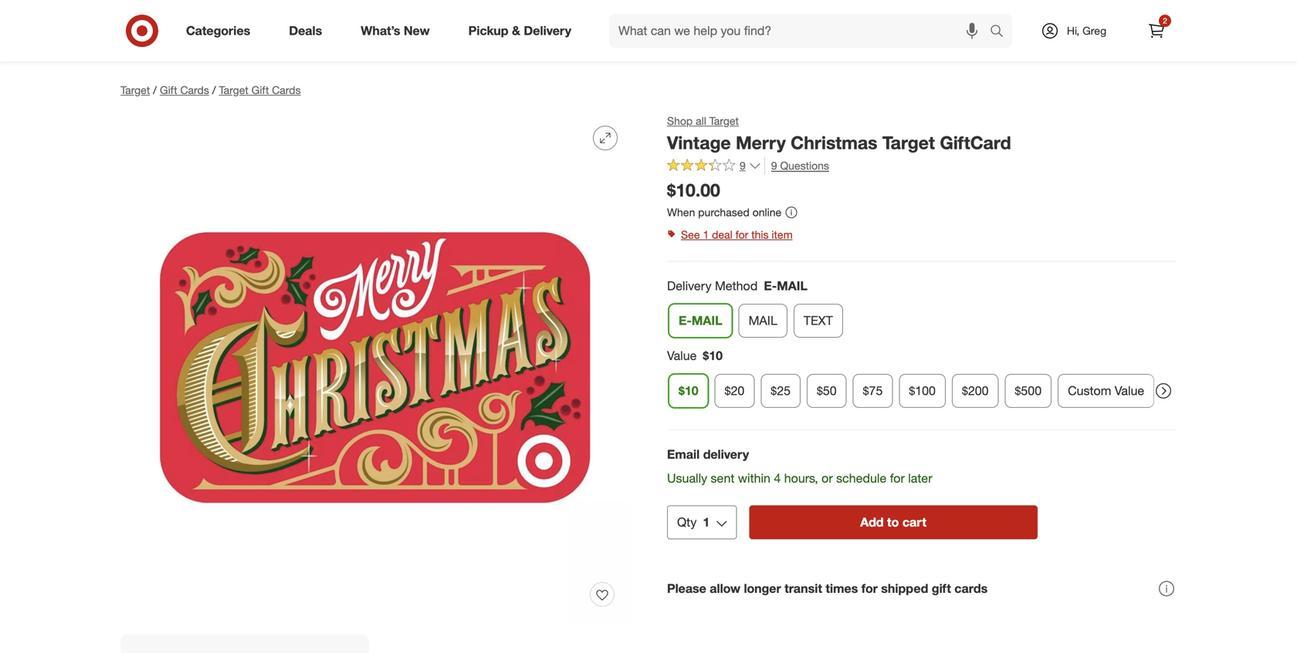 Task type: describe. For each thing, give the bounding box(es) containing it.
allow
[[710, 582, 740, 597]]

&
[[512, 23, 520, 38]]

custom value
[[1068, 384, 1144, 399]]

mail up value $10
[[692, 314, 722, 329]]

2 gift from the left
[[251, 83, 269, 97]]

delivery method e-mail
[[667, 279, 807, 294]]

delivery
[[703, 447, 749, 462]]

purchased
[[698, 206, 750, 219]]

questions
[[780, 159, 829, 173]]

target / gift cards / target gift cards
[[120, 83, 301, 97]]

hi,
[[1067, 24, 1079, 37]]

cart
[[902, 515, 926, 531]]

usually sent within 4 hours, or schedule for later
[[667, 471, 932, 486]]

1 for see
[[703, 228, 709, 241]]

2 / from the left
[[212, 83, 216, 97]]

vintage
[[667, 132, 731, 154]]

1 for qty
[[703, 515, 710, 531]]

what's new link
[[348, 14, 449, 48]]

1 vertical spatial for
[[890, 471, 905, 486]]

1 vertical spatial $10
[[679, 384, 698, 399]]

usually
[[667, 471, 707, 486]]

$20 link
[[715, 374, 755, 408]]

$25
[[771, 384, 791, 399]]

$200
[[962, 384, 989, 399]]

2 link
[[1140, 14, 1173, 48]]

item
[[772, 228, 793, 241]]

pickup & delivery
[[468, 23, 571, 38]]

email delivery
[[667, 447, 749, 462]]

qty 1
[[677, 515, 710, 531]]

1 horizontal spatial value
[[1115, 384, 1144, 399]]

when purchased online
[[667, 206, 781, 219]]

9 questions link
[[764, 157, 829, 175]]

this
[[751, 228, 769, 241]]

longer
[[744, 582, 781, 597]]

or
[[822, 471, 833, 486]]

cards
[[954, 582, 988, 597]]

1 cards from the left
[[180, 83, 209, 97]]

delivery inside group
[[667, 279, 711, 294]]

add
[[860, 515, 884, 531]]

new
[[404, 23, 430, 38]]

$10.00
[[667, 180, 720, 201]]

1 gift from the left
[[160, 83, 177, 97]]

text
[[804, 314, 833, 329]]

giftcard
[[940, 132, 1011, 154]]

transit
[[784, 582, 822, 597]]

when
[[667, 206, 695, 219]]

what's new
[[361, 23, 430, 38]]

search button
[[983, 14, 1020, 51]]

add to cart button
[[749, 506, 1038, 540]]

$75
[[863, 384, 883, 399]]

1 / from the left
[[153, 83, 157, 97]]

target left giftcard
[[882, 132, 935, 154]]

delivery inside "link"
[[524, 23, 571, 38]]

2
[[1163, 16, 1167, 25]]

vintage merry christmas target giftcard, 1 of 2 image
[[120, 113, 630, 623]]

sent
[[711, 471, 735, 486]]

categories link
[[173, 14, 270, 48]]

e-mail link
[[669, 304, 732, 338]]

$50 link
[[807, 374, 847, 408]]

0 horizontal spatial e-
[[679, 314, 692, 329]]

$20
[[725, 384, 744, 399]]

mail up text
[[777, 279, 807, 294]]

$500 link
[[1005, 374, 1052, 408]]

what's
[[361, 23, 400, 38]]

target link
[[120, 83, 150, 97]]

target left "gift cards" link
[[120, 83, 150, 97]]

group containing delivery method
[[665, 277, 1177, 344]]

$10 link
[[669, 374, 708, 408]]

$200 link
[[952, 374, 999, 408]]

hours,
[[784, 471, 818, 486]]

deals link
[[276, 14, 341, 48]]



Task type: locate. For each thing, give the bounding box(es) containing it.
hi, greg
[[1067, 24, 1106, 37]]

/ right target link on the top of page
[[153, 83, 157, 97]]

1 9 from the left
[[740, 159, 746, 173]]

0 vertical spatial group
[[665, 277, 1177, 344]]

add to cart
[[860, 515, 926, 531]]

gift right target link on the top of page
[[160, 83, 177, 97]]

see 1 deal for this item
[[681, 228, 793, 241]]

target
[[120, 83, 150, 97], [219, 83, 248, 97], [709, 114, 739, 128], [882, 132, 935, 154]]

1 vertical spatial e-
[[679, 314, 692, 329]]

9
[[740, 159, 746, 173], [771, 159, 777, 173]]

delivery right &
[[524, 23, 571, 38]]

group
[[665, 277, 1177, 344], [665, 348, 1177, 415]]

0 vertical spatial delivery
[[524, 23, 571, 38]]

e- right method
[[764, 279, 777, 294]]

1 horizontal spatial $10
[[703, 349, 723, 364]]

pickup & delivery link
[[455, 14, 591, 48]]

gift
[[932, 582, 951, 597]]

0 horizontal spatial for
[[735, 228, 748, 241]]

0 vertical spatial value
[[667, 349, 697, 364]]

$500
[[1015, 384, 1042, 399]]

value $10
[[667, 349, 723, 364]]

custom
[[1068, 384, 1111, 399]]

$25 link
[[761, 374, 801, 408]]

0 vertical spatial e-
[[764, 279, 777, 294]]

see
[[681, 228, 700, 241]]

group containing value
[[665, 348, 1177, 415]]

all
[[696, 114, 706, 128]]

schedule
[[836, 471, 886, 486]]

1 horizontal spatial cards
[[272, 83, 301, 97]]

$75 link
[[853, 374, 893, 408]]

1 horizontal spatial gift
[[251, 83, 269, 97]]

9 for 9
[[740, 159, 746, 173]]

delivery
[[524, 23, 571, 38], [667, 279, 711, 294]]

shop all target vintage merry christmas target giftcard
[[667, 114, 1011, 154]]

online
[[753, 206, 781, 219]]

categories
[[186, 23, 250, 38]]

pickup
[[468, 23, 508, 38]]

0 horizontal spatial value
[[667, 349, 697, 364]]

0 horizontal spatial 9
[[740, 159, 746, 173]]

$100 link
[[899, 374, 946, 408]]

2 horizontal spatial for
[[890, 471, 905, 486]]

/
[[153, 83, 157, 97], [212, 83, 216, 97]]

0 vertical spatial $10
[[703, 349, 723, 364]]

1 horizontal spatial e-
[[764, 279, 777, 294]]

gift down categories link
[[251, 83, 269, 97]]

0 vertical spatial for
[[735, 228, 748, 241]]

times
[[826, 582, 858, 597]]

within
[[738, 471, 770, 486]]

0 vertical spatial 1
[[703, 228, 709, 241]]

1 horizontal spatial /
[[212, 83, 216, 97]]

1 vertical spatial value
[[1115, 384, 1144, 399]]

1 vertical spatial delivery
[[667, 279, 711, 294]]

0 horizontal spatial gift
[[160, 83, 177, 97]]

target right "gift cards" link
[[219, 83, 248, 97]]

shop
[[667, 114, 693, 128]]

target right 'all'
[[709, 114, 739, 128]]

greg
[[1082, 24, 1106, 37]]

mail link
[[738, 304, 787, 338]]

2 cards from the left
[[272, 83, 301, 97]]

for left later
[[890, 471, 905, 486]]

9 for 9 questions
[[771, 159, 777, 173]]

text link
[[794, 304, 843, 338]]

cards down deals
[[272, 83, 301, 97]]

1 horizontal spatial for
[[861, 582, 878, 597]]

to
[[887, 515, 899, 531]]

delivery up e-mail
[[667, 279, 711, 294]]

later
[[908, 471, 932, 486]]

shipped
[[881, 582, 928, 597]]

custom value link
[[1058, 374, 1154, 408]]

please allow longer transit times for shipped gift cards
[[667, 582, 988, 597]]

e-
[[764, 279, 777, 294], [679, 314, 692, 329]]

for left the this
[[735, 228, 748, 241]]

0 horizontal spatial delivery
[[524, 23, 571, 38]]

2 1 from the top
[[703, 515, 710, 531]]

1 horizontal spatial 9
[[771, 159, 777, 173]]

1 vertical spatial group
[[665, 348, 1177, 415]]

What can we help you find? suggestions appear below search field
[[609, 14, 994, 48]]

0 horizontal spatial /
[[153, 83, 157, 97]]

$10 down e-mail link
[[703, 349, 723, 364]]

for right the times
[[861, 582, 878, 597]]

$10 down value $10
[[679, 384, 698, 399]]

see 1 deal for this item link
[[667, 224, 1177, 246]]

1 group from the top
[[665, 277, 1177, 344]]

target gift cards link
[[219, 83, 301, 97]]

1 vertical spatial 1
[[703, 515, 710, 531]]

deals
[[289, 23, 322, 38]]

value up the $10 link
[[667, 349, 697, 364]]

9 questions
[[771, 159, 829, 173]]

merry
[[736, 132, 786, 154]]

1 right qty
[[703, 515, 710, 531]]

9 link
[[667, 157, 761, 176]]

gift
[[160, 83, 177, 97], [251, 83, 269, 97]]

4
[[774, 471, 781, 486]]

1 1 from the top
[[703, 228, 709, 241]]

for
[[735, 228, 748, 241], [890, 471, 905, 486], [861, 582, 878, 597]]

qty
[[677, 515, 697, 531]]

2 9 from the left
[[771, 159, 777, 173]]

cards right target link on the top of page
[[180, 83, 209, 97]]

$100
[[909, 384, 936, 399]]

christmas
[[791, 132, 877, 154]]

deal
[[712, 228, 732, 241]]

e- up value $10
[[679, 314, 692, 329]]

2 group from the top
[[665, 348, 1177, 415]]

$50
[[817, 384, 837, 399]]

0 horizontal spatial $10
[[679, 384, 698, 399]]

method
[[715, 279, 758, 294]]

/ right "gift cards" link
[[212, 83, 216, 97]]

e-mail
[[679, 314, 722, 329]]

$10
[[703, 349, 723, 364], [679, 384, 698, 399]]

1 horizontal spatial delivery
[[667, 279, 711, 294]]

0 horizontal spatial cards
[[180, 83, 209, 97]]

1 right see
[[703, 228, 709, 241]]

please
[[667, 582, 706, 597]]

2 vertical spatial for
[[861, 582, 878, 597]]

gift cards link
[[160, 83, 209, 97]]

1
[[703, 228, 709, 241], [703, 515, 710, 531]]

email
[[667, 447, 700, 462]]

value right custom at the right bottom of the page
[[1115, 384, 1144, 399]]

mail down the delivery method e-mail
[[749, 314, 777, 329]]

image gallery element
[[120, 113, 630, 654]]

search
[[983, 25, 1020, 40]]



Task type: vqa. For each thing, say whether or not it's contained in the screenshot.
(4
no



